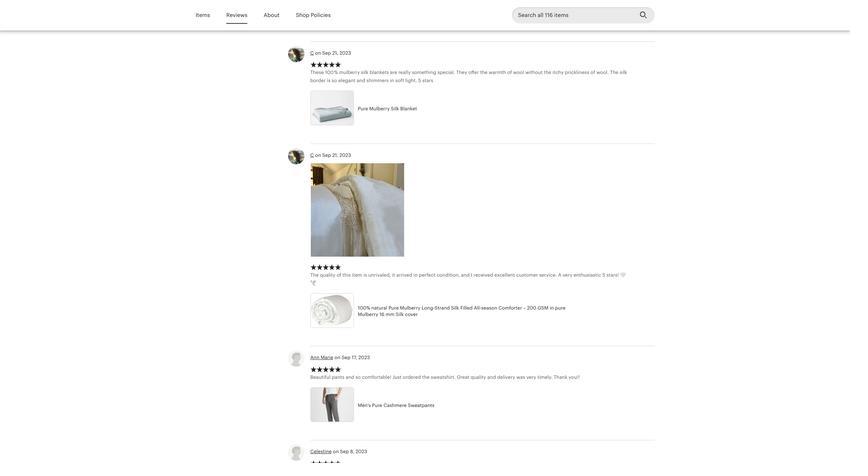 Task type: locate. For each thing, give the bounding box(es) containing it.
the right "wool."
[[610, 70, 619, 75]]

quality right great
[[471, 374, 486, 380]]

is inside these 100 % mulberry silk blankets are really something special. they offer the warmth of wool without the itchy prickliness of wool. the silk border is so elegant and shimmers in soft light. 5 stars
[[327, 78, 331, 83]]

something
[[412, 70, 436, 75]]

1 vertical spatial pure
[[389, 305, 399, 311]]

1 vertical spatial 21,
[[332, 152, 338, 158]]

the up 🕊
[[310, 272, 319, 278]]

1 silk from the left
[[361, 70, 369, 75]]

and inside these 100 % mulberry silk blankets are really something special. they offer the warmth of wool without the itchy prickliness of wool. the silk border is so elegant and shimmers in soft light. 5 stars
[[357, 78, 365, 83]]

quality left this
[[320, 272, 335, 278]]

filled
[[461, 305, 473, 311]]

0 horizontal spatial quality
[[320, 272, 335, 278]]

sep for second c link from the bottom
[[322, 50, 331, 56]]

is right item
[[364, 272, 367, 278]]

the
[[610, 70, 619, 75], [310, 272, 319, 278]]

so down "%"
[[332, 78, 337, 83]]

0 horizontal spatial of
[[337, 272, 341, 278]]

very
[[563, 272, 573, 278], [527, 374, 536, 380]]

0 vertical spatial 21,
[[332, 50, 338, 56]]

comfortable!
[[362, 374, 391, 380]]

2 vertical spatial silk
[[396, 312, 404, 317]]

arrived
[[397, 272, 412, 278]]

0 horizontal spatial is
[[327, 78, 331, 83]]

shop policies link
[[296, 7, 331, 23]]

you!!
[[569, 374, 580, 380]]

silk right mm
[[396, 312, 404, 317]]

shop
[[296, 12, 310, 18]]

0 horizontal spatial 5
[[418, 78, 421, 83]]

0 vertical spatial c on sep 21, 2023
[[310, 50, 351, 56]]

2 vertical spatial in
[[550, 305, 554, 311]]

shop policies
[[296, 12, 331, 18]]

mulberry
[[369, 106, 390, 111], [400, 305, 421, 311], [358, 312, 378, 317]]

5 inside these 100 % mulberry silk blankets are really something special. they offer the warmth of wool without the itchy prickliness of wool. the silk border is so elegant and shimmers in soft light. 5 stars
[[418, 78, 421, 83]]

0 horizontal spatial so
[[332, 78, 337, 83]]

in right arrived at the bottom left of the page
[[414, 272, 418, 278]]

pure right men's on the left bottom of the page
[[372, 403, 382, 408]]

of left wool
[[508, 70, 512, 75]]

in left soft
[[390, 78, 394, 83]]

0 vertical spatial very
[[563, 272, 573, 278]]

policies
[[311, 12, 331, 18]]

17,
[[352, 355, 357, 360]]

sep for first c link from the bottom of the page
[[322, 152, 331, 158]]

0 horizontal spatial the
[[310, 272, 319, 278]]

on
[[315, 50, 321, 56], [315, 152, 321, 158], [335, 355, 340, 360], [333, 449, 339, 454]]

0 vertical spatial the
[[610, 70, 619, 75]]

in
[[390, 78, 394, 83], [414, 272, 418, 278], [550, 305, 554, 311]]

1 horizontal spatial the
[[610, 70, 619, 75]]

1 horizontal spatial of
[[508, 70, 512, 75]]

of
[[508, 70, 512, 75], [591, 70, 595, 75], [337, 272, 341, 278]]

0 horizontal spatial pure
[[358, 106, 368, 111]]

itchy
[[553, 70, 564, 75]]

0 horizontal spatial very
[[527, 374, 536, 380]]

timely.
[[538, 374, 553, 380]]

of left "wool."
[[591, 70, 595, 75]]

1 horizontal spatial so
[[356, 374, 361, 380]]

these
[[310, 70, 324, 75]]

the
[[480, 70, 488, 75], [544, 70, 552, 75], [422, 374, 430, 380]]

celestine
[[310, 449, 332, 454]]

0 vertical spatial 5
[[418, 78, 421, 83]]

in inside '100% natural pure mulberry long-strand silk filled all-season comforter – 200 gsm in pure mulberry 16 mm silk cover'
[[550, 305, 554, 311]]

mulberry down 100%
[[358, 312, 378, 317]]

2023
[[340, 50, 351, 56], [340, 152, 351, 158], [359, 355, 370, 360], [356, 449, 367, 454]]

stars!
[[607, 272, 619, 278]]

delivery
[[497, 374, 515, 380]]

1 vertical spatial is
[[364, 272, 367, 278]]

2 silk from the left
[[620, 70, 627, 75]]

item
[[352, 272, 362, 278]]

i
[[471, 272, 472, 278]]

service.
[[539, 272, 557, 278]]

2 horizontal spatial in
[[550, 305, 554, 311]]

1 vertical spatial the
[[310, 272, 319, 278]]

pure up mm
[[389, 305, 399, 311]]

stars
[[423, 78, 433, 83]]

5 left stars! at right bottom
[[603, 272, 606, 278]]

2 vertical spatial mulberry
[[358, 312, 378, 317]]

1 horizontal spatial pure
[[372, 403, 382, 408]]

mm
[[386, 312, 395, 317]]

mulberry down shimmers
[[369, 106, 390, 111]]

1 horizontal spatial is
[[364, 272, 367, 278]]

warmth
[[489, 70, 506, 75]]

soft
[[396, 78, 404, 83]]

celestine on sep 8, 2023
[[310, 449, 367, 454]]

0 vertical spatial in
[[390, 78, 394, 83]]

silk
[[361, 70, 369, 75], [620, 70, 627, 75]]

is
[[327, 78, 331, 83], [364, 272, 367, 278]]

very right a
[[563, 272, 573, 278]]

the right ordered on the left bottom
[[422, 374, 430, 380]]

special.
[[438, 70, 455, 75]]

c w added a photo of their purchase image
[[311, 163, 404, 256]]

pure
[[358, 106, 368, 111], [389, 305, 399, 311], [372, 403, 382, 408]]

silk left filled
[[451, 305, 459, 311]]

the inside the quality of this item is unrivaled, it arrived in perfect condition, and i received excellent customer service. a very enthusiastic 5 stars! 🤍 🕊
[[310, 272, 319, 278]]

the right offer
[[480, 70, 488, 75]]

1 vertical spatial very
[[527, 374, 536, 380]]

c
[[310, 50, 314, 56], [310, 152, 314, 158]]

1 vertical spatial c
[[310, 152, 314, 158]]

1 horizontal spatial 5
[[603, 272, 606, 278]]

2 horizontal spatial pure
[[389, 305, 399, 311]]

men's pure cashmere sweatpants
[[358, 403, 435, 408]]

1 vertical spatial c on sep 21, 2023
[[310, 152, 351, 158]]

sep
[[322, 50, 331, 56], [322, 152, 331, 158], [342, 355, 351, 360], [340, 449, 349, 454]]

silk left blanket
[[391, 106, 399, 111]]

1 vertical spatial c link
[[310, 152, 314, 158]]

light.
[[406, 78, 417, 83]]

1 horizontal spatial silk
[[620, 70, 627, 75]]

in left pure
[[550, 305, 554, 311]]

1 vertical spatial mulberry
[[400, 305, 421, 311]]

5 left stars
[[418, 78, 421, 83]]

1 horizontal spatial very
[[563, 272, 573, 278]]

and left delivery
[[488, 374, 496, 380]]

and left i
[[461, 272, 470, 278]]

silk right "wool."
[[620, 70, 627, 75]]

this
[[343, 272, 351, 278]]

0 vertical spatial is
[[327, 78, 331, 83]]

1 c link from the top
[[310, 50, 314, 56]]

0 vertical spatial c
[[310, 50, 314, 56]]

gsm
[[538, 305, 549, 311]]

and
[[357, 78, 365, 83], [461, 272, 470, 278], [346, 374, 354, 380], [488, 374, 496, 380]]

1 vertical spatial in
[[414, 272, 418, 278]]

2 21, from the top
[[332, 152, 338, 158]]

0 horizontal spatial silk
[[361, 70, 369, 75]]

is down 100
[[327, 78, 331, 83]]

natural
[[372, 305, 387, 311]]

2 c from the top
[[310, 152, 314, 158]]

0 vertical spatial pure
[[358, 106, 368, 111]]

celestine link
[[310, 449, 332, 454]]

0 vertical spatial so
[[332, 78, 337, 83]]

1 horizontal spatial in
[[414, 272, 418, 278]]

21,
[[332, 50, 338, 56], [332, 152, 338, 158]]

so inside these 100 % mulberry silk blankets are really something special. they offer the warmth of wool without the itchy prickliness of wool. the silk border is so elegant and shimmers in soft light. 5 stars
[[332, 78, 337, 83]]

1 c on sep 21, 2023 from the top
[[310, 50, 351, 56]]

the left itchy
[[544, 70, 552, 75]]

they
[[456, 70, 467, 75]]

of left this
[[337, 272, 341, 278]]

2 horizontal spatial the
[[544, 70, 552, 75]]

ann marie link
[[310, 355, 333, 360]]

very inside the quality of this item is unrivaled, it arrived in perfect condition, and i received excellent customer service. a very enthusiastic 5 stars! 🤍 🕊
[[563, 272, 573, 278]]

2 vertical spatial pure
[[372, 403, 382, 408]]

unrivaled,
[[368, 272, 391, 278]]

silk left "blankets"
[[361, 70, 369, 75]]

0 vertical spatial c link
[[310, 50, 314, 56]]

100
[[325, 70, 334, 75]]

and down mulberry
[[357, 78, 365, 83]]

0 vertical spatial quality
[[320, 272, 335, 278]]

very right was
[[527, 374, 536, 380]]

ann
[[310, 355, 320, 360]]

c on sep 21, 2023
[[310, 50, 351, 56], [310, 152, 351, 158]]

is inside the quality of this item is unrivaled, it arrived in perfect condition, and i received excellent customer service. a very enthusiastic 5 stars! 🤍 🕊
[[364, 272, 367, 278]]

so left comfortable!
[[356, 374, 361, 380]]

offer
[[469, 70, 479, 75]]

shimmers
[[367, 78, 389, 83]]

pure inside '100% natural pure mulberry long-strand silk filled all-season comforter – 200 gsm in pure mulberry 16 mm silk cover'
[[389, 305, 399, 311]]

1 vertical spatial 5
[[603, 272, 606, 278]]

🕊
[[310, 280, 317, 286]]

mulberry up cover
[[400, 305, 421, 311]]

quality
[[320, 272, 335, 278], [471, 374, 486, 380]]

0 horizontal spatial in
[[390, 78, 394, 83]]

1 vertical spatial quality
[[471, 374, 486, 380]]

1 c from the top
[[310, 50, 314, 56]]

pure down shimmers
[[358, 106, 368, 111]]



Task type: describe. For each thing, give the bounding box(es) containing it.
items link
[[196, 7, 210, 23]]

it
[[392, 272, 395, 278]]

cashmere
[[384, 403, 407, 408]]

1 vertical spatial silk
[[451, 305, 459, 311]]

0 vertical spatial silk
[[391, 106, 399, 111]]

wool
[[513, 70, 524, 75]]

1 horizontal spatial the
[[480, 70, 488, 75]]

and inside the quality of this item is unrivaled, it arrived in perfect condition, and i received excellent customer service. a very enthusiastic 5 stars! 🤍 🕊
[[461, 272, 470, 278]]

blanket
[[400, 106, 417, 111]]

2 c on sep 21, 2023 from the top
[[310, 152, 351, 158]]

Search all 116 items text field
[[512, 7, 634, 23]]

sep for celestine link
[[340, 449, 349, 454]]

received
[[474, 272, 493, 278]]

enthusiastic
[[574, 272, 601, 278]]

comforter
[[499, 305, 522, 311]]

just
[[393, 374, 402, 380]]

the inside these 100 % mulberry silk blankets are really something special. they offer the warmth of wool without the itchy prickliness of wool. the silk border is so elegant and shimmers in soft light. 5 stars
[[610, 70, 619, 75]]

men's
[[358, 403, 371, 408]]

ann marie on sep 17, 2023
[[310, 355, 370, 360]]

items
[[196, 12, 210, 18]]

thank
[[554, 374, 568, 380]]

100% natural pure mulberry long-strand silk filled all-season comforter – 200 gsm in pure mulberry 16 mm silk cover
[[358, 305, 566, 317]]

really
[[399, 70, 411, 75]]

sweatshirt.
[[431, 374, 456, 380]]

reviews
[[226, 12, 248, 18]]

0 horizontal spatial the
[[422, 374, 430, 380]]

these 100 % mulberry silk blankets are really something special. they offer the warmth of wool without the itchy prickliness of wool. the silk border is so elegant and shimmers in soft light. 5 stars
[[310, 70, 627, 83]]

blankets
[[370, 70, 389, 75]]

1 21, from the top
[[332, 50, 338, 56]]

about
[[264, 12, 280, 18]]

perfect
[[419, 272, 436, 278]]

2 c link from the top
[[310, 152, 314, 158]]

elegant
[[338, 78, 356, 83]]

200
[[527, 305, 537, 311]]

1 horizontal spatial quality
[[471, 374, 486, 380]]

%
[[334, 70, 338, 75]]

wool.
[[597, 70, 609, 75]]

pure mulberry silk blanket
[[358, 106, 417, 111]]

beautiful pants and so comfortable! just ordered the sweatshirt. great quality and delivery was very timely. thank you!!
[[310, 374, 580, 380]]

customer
[[517, 272, 538, 278]]

pure
[[555, 305, 566, 311]]

in inside these 100 % mulberry silk blankets are really something special. they offer the warmth of wool without the itchy prickliness of wool. the silk border is so elegant and shimmers in soft light. 5 stars
[[390, 78, 394, 83]]

are
[[390, 70, 397, 75]]

season
[[482, 305, 497, 311]]

pants
[[332, 374, 345, 380]]

0 vertical spatial mulberry
[[369, 106, 390, 111]]

100% natural pure mulberry long-strand silk filled all-season comforter – 200 gsm in pure mulberry 16 mm silk cover link
[[310, 293, 579, 330]]

16
[[380, 312, 385, 317]]

great
[[457, 374, 470, 380]]

prickliness
[[565, 70, 590, 75]]

border
[[310, 78, 326, 83]]

100%
[[358, 305, 370, 311]]

a
[[558, 272, 562, 278]]

🤍
[[620, 272, 626, 278]]

was
[[517, 374, 525, 380]]

8,
[[350, 449, 354, 454]]

reviews link
[[226, 7, 248, 23]]

long-
[[422, 305, 435, 311]]

all-
[[474, 305, 482, 311]]

mulberry
[[339, 70, 360, 75]]

about link
[[264, 7, 280, 23]]

strand
[[435, 305, 450, 311]]

condition,
[[437, 272, 460, 278]]

sweatpants
[[408, 403, 435, 408]]

2 horizontal spatial of
[[591, 70, 595, 75]]

men's pure cashmere sweatpants link
[[310, 387, 579, 424]]

1 vertical spatial so
[[356, 374, 361, 380]]

marie
[[321, 355, 333, 360]]

excellent
[[495, 272, 515, 278]]

of inside the quality of this item is unrivaled, it arrived in perfect condition, and i received excellent customer service. a very enthusiastic 5 stars! 🤍 🕊
[[337, 272, 341, 278]]

–
[[523, 305, 526, 311]]

without
[[526, 70, 543, 75]]

5 inside the quality of this item is unrivaled, it arrived in perfect condition, and i received excellent customer service. a very enthusiastic 5 stars! 🤍 🕊
[[603, 272, 606, 278]]

the quality of this item is unrivaled, it arrived in perfect condition, and i received excellent customer service. a very enthusiastic 5 stars! 🤍 🕊
[[310, 272, 626, 286]]

beautiful
[[310, 374, 331, 380]]

cover
[[405, 312, 418, 317]]

ordered
[[403, 374, 421, 380]]

quality inside the quality of this item is unrivaled, it arrived in perfect condition, and i received excellent customer service. a very enthusiastic 5 stars! 🤍 🕊
[[320, 272, 335, 278]]

and right pants
[[346, 374, 354, 380]]

pure mulberry silk blanket link
[[310, 91, 579, 127]]

in inside the quality of this item is unrivaled, it arrived in perfect condition, and i received excellent customer service. a very enthusiastic 5 stars! 🤍 🕊
[[414, 272, 418, 278]]



Task type: vqa. For each thing, say whether or not it's contained in the screenshot.
%
yes



